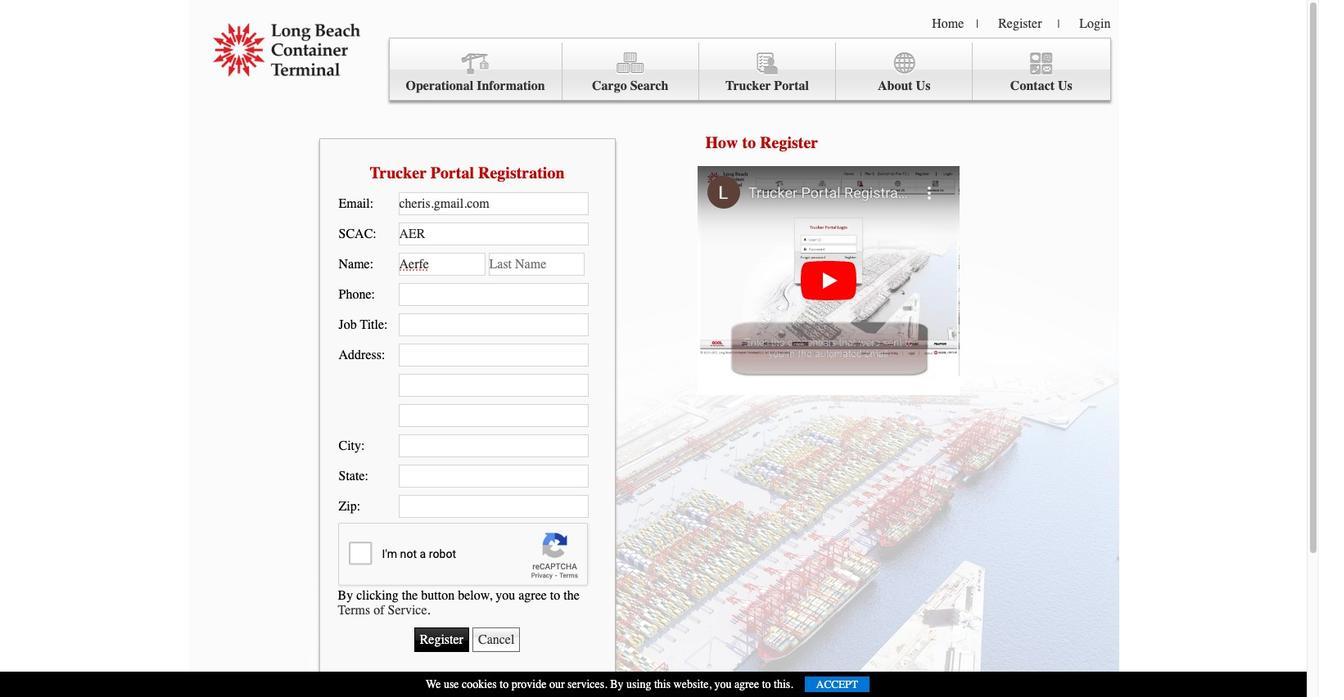 Task type: locate. For each thing, give the bounding box(es) containing it.
2 | from the left
[[1057, 17, 1060, 31]]

register down trucker portal
[[760, 133, 818, 152]]

by left using
[[610, 678, 624, 692]]

you right below,
[[496, 588, 515, 603]]

portal up how to register
[[774, 79, 809, 93]]

portal inside trucker portal link
[[774, 79, 809, 93]]

| right "home"
[[976, 17, 979, 31]]

1 vertical spatial agree
[[734, 678, 759, 692]]

to inside by clicking the button below, you agree to the terms of service .
[[550, 588, 560, 603]]

2 the from the left
[[564, 588, 580, 603]]

|
[[976, 17, 979, 31], [1057, 17, 1060, 31]]

0 horizontal spatial trucker
[[370, 163, 427, 182]]

accept
[[816, 679, 858, 691]]

0 horizontal spatial register
[[760, 133, 818, 152]]

use
[[444, 678, 459, 692]]

us right about
[[916, 79, 930, 93]]

operational information
[[406, 79, 545, 93]]

Zip text field
[[398, 495, 588, 518]]

login link
[[1079, 16, 1111, 31]]

: for state :
[[365, 469, 368, 484]]

by inside by clicking the button below, you agree to the terms of service .
[[338, 588, 353, 603]]

trucker portal registration
[[370, 163, 565, 182]]

us
[[916, 79, 930, 93], [1058, 79, 1072, 93]]

0 vertical spatial by
[[338, 588, 353, 603]]

services.
[[568, 678, 607, 692]]

0 horizontal spatial |
[[976, 17, 979, 31]]

0 vertical spatial you
[[496, 588, 515, 603]]

contact
[[1010, 79, 1055, 93]]

None text field
[[398, 374, 588, 397]]

0 horizontal spatial by
[[338, 588, 353, 603]]

1 vertical spatial by
[[610, 678, 624, 692]]

1 horizontal spatial portal
[[774, 79, 809, 93]]

about
[[878, 79, 913, 93]]

trucker up 'email :' at the left of the page
[[370, 163, 427, 182]]

portal up email text field
[[430, 163, 474, 182]]

name :
[[339, 257, 373, 272]]

1 horizontal spatial you
[[714, 678, 732, 692]]

: up "title"
[[371, 287, 375, 302]]

Phone text field
[[398, 283, 588, 306]]

contact us
[[1010, 79, 1072, 93]]

0 vertical spatial trucker
[[725, 79, 771, 93]]

trucker for trucker portal registration
[[370, 163, 427, 182]]

1 horizontal spatial agree
[[734, 678, 759, 692]]

register link
[[998, 16, 1042, 31]]

0 horizontal spatial portal
[[430, 163, 474, 182]]

1 horizontal spatial the
[[564, 588, 580, 603]]

: down 'email :' at the left of the page
[[373, 227, 376, 242]]

register
[[998, 16, 1042, 31], [760, 133, 818, 152]]

None text field
[[398, 404, 588, 427]]

portal for trucker portal
[[774, 79, 809, 93]]

city
[[339, 439, 361, 454]]

us for about us
[[916, 79, 930, 93]]

: up scac :
[[370, 197, 374, 211]]

2 us from the left
[[1058, 79, 1072, 93]]

address
[[339, 348, 382, 363]]

address :
[[339, 348, 385, 363]]

: for scac :
[[373, 227, 376, 242]]

by clicking the button below, you agree to the terms of service .
[[338, 588, 580, 618]]

the
[[402, 588, 418, 603], [564, 588, 580, 603]]

menu bar
[[389, 38, 1111, 101]]

1 horizontal spatial trucker
[[725, 79, 771, 93]]

0 vertical spatial agree
[[518, 588, 547, 603]]

1 us from the left
[[916, 79, 930, 93]]

you inside by clicking the button below, you agree to the terms of service .
[[496, 588, 515, 603]]

1 horizontal spatial by
[[610, 678, 624, 692]]

trucker
[[725, 79, 771, 93], [370, 163, 427, 182]]

Address text field
[[398, 344, 588, 367]]

| left login
[[1057, 17, 1060, 31]]

operational information link
[[389, 43, 562, 101]]

agree inside by clicking the button below, you agree to the terms of service .
[[518, 588, 547, 603]]

to right below,
[[550, 588, 560, 603]]

home link
[[932, 16, 964, 31]]

title
[[360, 318, 384, 332]]

login
[[1079, 16, 1111, 31]]

1 horizontal spatial us
[[1058, 79, 1072, 93]]

State text field
[[398, 465, 588, 488]]

: down "city :"
[[365, 469, 368, 484]]

1 vertical spatial trucker
[[370, 163, 427, 182]]

trucker portal
[[725, 79, 809, 93]]

None submit
[[414, 628, 469, 652]]

search
[[630, 79, 669, 93]]

agree
[[518, 588, 547, 603], [734, 678, 759, 692]]

terms
[[338, 603, 370, 618]]

0 horizontal spatial the
[[402, 588, 418, 603]]

: down scac :
[[370, 257, 373, 272]]

phone
[[339, 287, 371, 302]]

: for city :
[[361, 439, 365, 454]]

:
[[370, 197, 374, 211], [373, 227, 376, 242], [370, 257, 373, 272], [371, 287, 375, 302], [384, 318, 388, 332], [382, 348, 385, 363], [361, 439, 365, 454], [365, 469, 368, 484], [357, 499, 360, 514]]

about us
[[878, 79, 930, 93]]

: for zip :
[[357, 499, 360, 514]]

trucker for trucker portal
[[725, 79, 771, 93]]

0 vertical spatial portal
[[774, 79, 809, 93]]

0 horizontal spatial agree
[[518, 588, 547, 603]]

name
[[339, 257, 370, 272]]

by left clicking
[[338, 588, 353, 603]]

0 horizontal spatial us
[[916, 79, 930, 93]]

cancel
[[478, 633, 515, 647]]

by
[[338, 588, 353, 603], [610, 678, 624, 692]]

registration
[[478, 163, 565, 182]]

: up state :
[[361, 439, 365, 454]]

you
[[496, 588, 515, 603], [714, 678, 732, 692]]

register up contact us link
[[998, 16, 1042, 31]]

agree left "this."
[[734, 678, 759, 692]]

terms of service link
[[338, 603, 427, 618]]

0 vertical spatial register
[[998, 16, 1042, 31]]

we use cookies to provide our services. by using this website, you agree to this.
[[426, 678, 793, 692]]

below,
[[458, 588, 492, 603]]

1 vertical spatial you
[[714, 678, 732, 692]]

scac
[[339, 227, 373, 242]]

0 horizontal spatial you
[[496, 588, 515, 603]]

website,
[[674, 678, 711, 692]]

City text field
[[398, 435, 588, 458]]

: for email :
[[370, 197, 374, 211]]

1 horizontal spatial register
[[998, 16, 1042, 31]]

1 horizontal spatial |
[[1057, 17, 1060, 31]]

us right contact
[[1058, 79, 1072, 93]]

trucker up how to register
[[725, 79, 771, 93]]

you right website,
[[714, 678, 732, 692]]

trucker inside menu bar
[[725, 79, 771, 93]]

: down "title"
[[382, 348, 385, 363]]

email :
[[339, 197, 374, 211]]

information
[[477, 79, 545, 93]]

portal
[[774, 79, 809, 93], [430, 163, 474, 182]]

to
[[742, 133, 756, 152], [550, 588, 560, 603], [500, 678, 509, 692], [762, 678, 771, 692]]

Name text field
[[398, 253, 485, 276]]

: down state :
[[357, 499, 360, 514]]

1 vertical spatial portal
[[430, 163, 474, 182]]

agree up cancel button
[[518, 588, 547, 603]]



Task type: vqa. For each thing, say whether or not it's contained in the screenshot.
1st CMA from the bottom
no



Task type: describe. For each thing, give the bounding box(es) containing it.
cookies
[[462, 678, 497, 692]]

.
[[427, 603, 430, 618]]

this.
[[774, 678, 793, 692]]

job
[[339, 318, 357, 332]]

accept button
[[805, 677, 869, 693]]

cargo
[[592, 79, 627, 93]]

city :
[[339, 439, 365, 454]]

zip :
[[339, 499, 360, 514]]

button
[[421, 588, 455, 603]]

1 the from the left
[[402, 588, 418, 603]]

1 vertical spatial register
[[760, 133, 818, 152]]

: right job
[[384, 318, 388, 332]]

phone :
[[339, 287, 375, 302]]

to right how
[[742, 133, 756, 152]]

portal for trucker portal registration
[[430, 163, 474, 182]]

SCAC text field
[[398, 223, 588, 246]]

email
[[339, 197, 370, 211]]

how
[[705, 133, 738, 152]]

Job Title text field
[[398, 314, 588, 337]]

cancel button
[[472, 628, 520, 652]]

: for address :
[[382, 348, 385, 363]]

we
[[426, 678, 441, 692]]

how to register
[[705, 133, 818, 152]]

Last Name text field
[[488, 253, 584, 276]]

zip
[[339, 499, 357, 514]]

1 | from the left
[[976, 17, 979, 31]]

us for contact us
[[1058, 79, 1072, 93]]

to left provide
[[500, 678, 509, 692]]

trucker portal link
[[699, 43, 836, 101]]

of
[[374, 603, 384, 618]]

: for name :
[[370, 257, 373, 272]]

home
[[932, 16, 964, 31]]

operational
[[406, 79, 473, 93]]

contact us link
[[973, 43, 1110, 101]]

provide
[[511, 678, 547, 692]]

state :
[[339, 469, 368, 484]]

this
[[654, 678, 671, 692]]

using
[[626, 678, 651, 692]]

service
[[388, 603, 427, 618]]

to left "this."
[[762, 678, 771, 692]]

about us link
[[836, 43, 973, 101]]

: for phone :
[[371, 287, 375, 302]]

scac :
[[339, 227, 376, 242]]

our
[[549, 678, 565, 692]]

cargo search
[[592, 79, 669, 93]]

job title :
[[339, 318, 388, 332]]

cargo search link
[[562, 43, 699, 101]]

clicking
[[356, 588, 399, 603]]

Email text field
[[398, 192, 588, 215]]

state
[[339, 469, 365, 484]]

menu bar containing operational information
[[389, 38, 1111, 101]]



